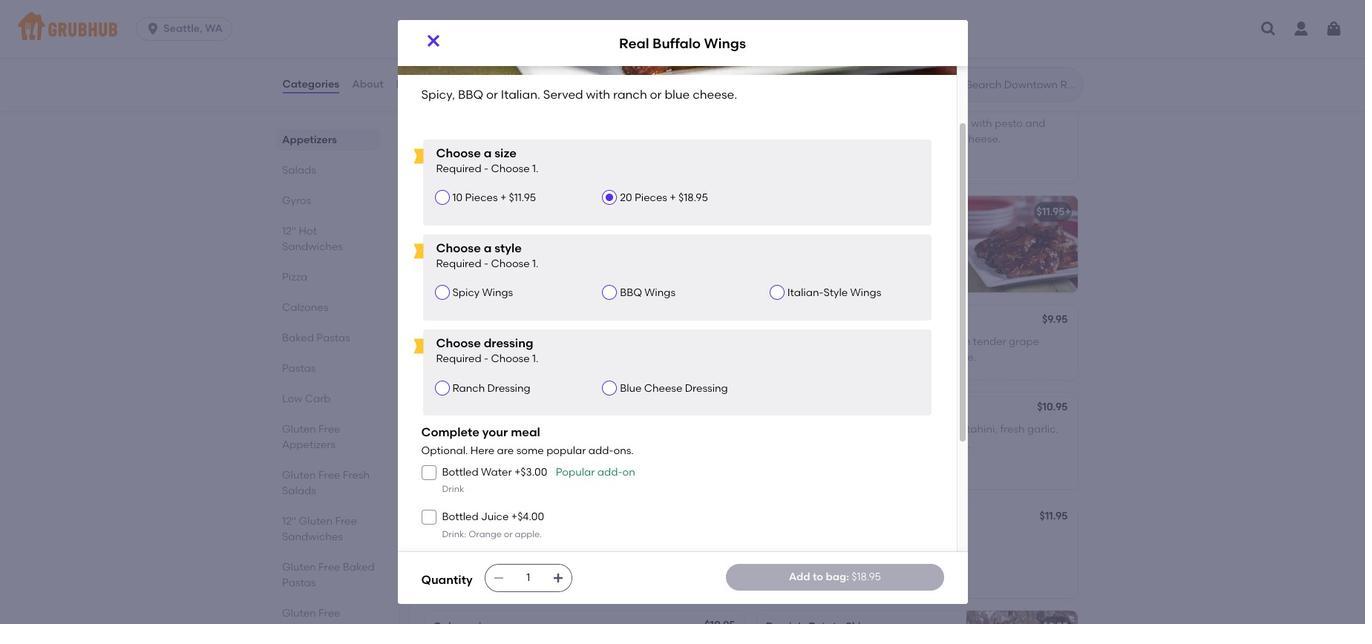 Task type: locate. For each thing, give the bounding box(es) containing it.
1 required from the top
[[436, 163, 482, 175]]

required up cheese bread
[[436, 163, 482, 175]]

1 vertical spatial ranch
[[766, 242, 795, 254]]

1 horizontal spatial $10.95
[[1037, 401, 1068, 413]]

0 horizontal spatial mozzarella
[[433, 242, 488, 254]]

$10.95 down grape
[[1037, 401, 1068, 413]]

sandwiches up 'gluten free baked pastas'
[[282, 531, 342, 543]]

meal
[[511, 425, 540, 439]]

gluten inside "gluten free fresh salads"
[[282, 469, 316, 482]]

1 vertical spatial tzatziki
[[536, 593, 571, 605]]

ranch up the italian-
[[766, 242, 795, 254]]

organic
[[433, 118, 474, 130], [433, 227, 474, 239]]

2 vertical spatial $11.95
[[1040, 510, 1068, 523]]

$18.95
[[421, 14, 456, 29], [679, 192, 708, 204], [852, 571, 881, 583]]

free down 'gluten free baked pastas'
[[318, 607, 340, 620]]

of right the dressing in the bottom left of the page
[[537, 336, 547, 348]]

0 horizontal spatial $10.95
[[705, 313, 735, 326]]

choose down style
[[491, 258, 530, 270]]

salads up 12" gluten free sandwiches
[[282, 485, 316, 497]]

1 horizontal spatial baked
[[342, 561, 374, 574]]

0 vertical spatial bottled
[[442, 466, 479, 479]]

0 horizontal spatial spicy,
[[421, 88, 455, 102]]

2 horizontal spatial cheese.
[[962, 133, 1001, 145]]

1 horizontal spatial seasoned
[[920, 118, 969, 130]]

bread for cheese bread
[[474, 206, 505, 218]]

1 1. from the top
[[532, 163, 539, 175]]

12" for 12" gluten free sandwiches
[[282, 515, 296, 528]]

spinach
[[519, 423, 559, 436]]

2 vertical spatial 1.
[[532, 353, 539, 365]]

0 vertical spatial 1.
[[532, 163, 539, 175]]

10
[[452, 192, 463, 204], [433, 336, 443, 348]]

hot down the gyros
[[298, 225, 317, 238]]

bottled inside bottled juice + $4.00 drink: orange or apple.
[[442, 511, 479, 524]]

mozzarella down garlic on the top left
[[433, 242, 488, 254]]

1 vertical spatial bottled
[[442, 511, 479, 524]]

2 vertical spatial -
[[484, 353, 489, 365]]

1 french from the left
[[477, 118, 511, 130]]

of up the add to bag: $18.95
[[866, 532, 876, 545]]

2 vertical spatial pieces
[[774, 532, 807, 545]]

svg image
[[424, 32, 442, 50], [424, 468, 433, 477], [424, 513, 433, 522], [493, 572, 505, 584], [552, 572, 564, 584]]

- for size
[[484, 163, 489, 175]]

a left "rich,"
[[766, 423, 773, 436]]

a for a rich, earthy puree of garbanzo beans, tahini, fresh garlic, lemon juice and olive oil served with pita.
[[766, 423, 773, 436]]

of down rice
[[894, 351, 903, 363]]

10 up cheese bread
[[452, 192, 463, 204]]

Input item quantity number field
[[512, 565, 545, 592]]

0 vertical spatial $18.95
[[421, 14, 456, 29]]

bottled up drink:
[[442, 511, 479, 524]]

free down 12" gluten free sandwiches
[[318, 561, 340, 574]]

organic for mozzarella
[[433, 227, 474, 239]]

marinara
[[469, 148, 516, 160], [469, 257, 516, 269], [550, 336, 597, 348], [878, 532, 925, 545]]

free inside 12" gluten free sandwiches
[[335, 515, 357, 528]]

choose down garlic on the top left
[[436, 241, 481, 255]]

$10.95 left dolmades
[[705, 313, 735, 326]]

1 horizontal spatial spicy, bbq or italian. served with ranch or blue cheese.
[[766, 227, 930, 254]]

greek
[[497, 563, 528, 575]]

baked down 12" gluten free sandwiches
[[342, 561, 374, 574]]

bottled up drink in the left bottom of the page
[[442, 466, 479, 479]]

1 vertical spatial $11.95
[[1037, 206, 1065, 218]]

blue cheese dressing
[[620, 382, 728, 395]]

0 vertical spatial parmesan
[[908, 133, 960, 145]]

1 vertical spatial hot
[[433, 511, 452, 524]]

$18.95 left details
[[421, 14, 456, 29]]

style
[[824, 287, 848, 300]]

$11.95 for $11.95
[[1040, 510, 1068, 523]]

0 horizontal spatial 10
[[433, 336, 443, 348]]

appetizers down "see details" button
[[421, 52, 506, 71]]

hot and cold dish
[[433, 511, 526, 524]]

a inside choose a size required - choose 1.
[[484, 146, 492, 160]]

hot up drink:
[[433, 511, 452, 524]]

gluten for gluten free fresh salads
[[282, 469, 316, 482]]

required up the spicy
[[436, 258, 482, 270]]

2 12" from the top
[[282, 515, 296, 528]]

1 horizontal spatial $18.95
[[679, 192, 708, 204]]

1 vertical spatial pieces
[[811, 351, 844, 363]]

topped down toasted
[[766, 133, 803, 145]]

ons.
[[614, 445, 634, 458]]

optional.
[[421, 445, 468, 458]]

free inside gluten free pastas
[[318, 607, 340, 620]]

$18.95 for add to bag: $18.95
[[852, 571, 881, 583]]

- inside choose a size required - choose 1.
[[484, 163, 489, 175]]

free
[[318, 423, 340, 436], [318, 469, 340, 482], [335, 515, 357, 528], [318, 561, 340, 574], [318, 607, 340, 620]]

required inside the choose a style required - choose 1.
[[436, 258, 482, 270]]

gluten down 'gluten free baked pastas'
[[282, 607, 316, 620]]

baked inside 'gluten free baked pastas'
[[342, 561, 374, 574]]

0 horizontal spatial bbq
[[458, 88, 483, 102]]

inside
[[433, 438, 463, 451]]

0 horizontal spatial spicy, bbq or italian. served with ranch or blue cheese.
[[421, 88, 737, 102]]

categories
[[282, 78, 339, 90]]

1 - from the top
[[484, 163, 489, 175]]

french
[[477, 118, 511, 130], [850, 118, 884, 130]]

garlic bread
[[433, 97, 498, 109]]

1 horizontal spatial bbq
[[620, 287, 642, 300]]

2 vertical spatial $18.95
[[852, 571, 881, 583]]

side up the spicy
[[433, 257, 454, 269]]

a left drink:
[[433, 532, 441, 545]]

pieces right 20
[[635, 192, 667, 204]]

spicy, up the italian-
[[766, 227, 795, 239]]

tzatziki
[[906, 351, 941, 363], [536, 593, 571, 605]]

1 sandwiches from the top
[[282, 241, 342, 253]]

0 horizontal spatial ranch
[[613, 88, 647, 102]]

0 horizontal spatial garlic,
[[457, 133, 488, 145]]

spicy, bbq or italian. served with ranch or blue cheese. up the style on the right top of the page
[[766, 227, 930, 254]]

free left the fresh
[[318, 469, 340, 482]]

2 organic from the top
[[433, 227, 474, 239]]

sandwiches
[[282, 241, 342, 253], [282, 531, 342, 543]]

parmesan inside organic garlic bread topped with mozzarella and parmesan with a side of marinara sauce.
[[513, 242, 564, 254]]

real buffalo wings
[[619, 35, 746, 52]]

cheese. down pesto
[[962, 133, 1001, 145]]

bag:
[[826, 571, 849, 583]]

1 horizontal spatial topped
[[766, 133, 803, 145]]

2 vertical spatial required
[[436, 353, 482, 365]]

1 vertical spatial $10.95
[[1037, 401, 1068, 413]]

2 - from the top
[[484, 258, 489, 270]]

mozzarella inside organic garlic bread topped with mozzarella and parmesan with a side of marinara sauce.
[[433, 242, 488, 254]]

3 required from the top
[[436, 353, 482, 365]]

seasoned
[[547, 118, 596, 130], [920, 118, 969, 130]]

organic inside organic french bread seasoned with garlic, butter and spices with a side of marinara sauce.
[[433, 118, 474, 130]]

size
[[495, 146, 517, 160]]

0 vertical spatial baked
[[282, 332, 314, 344]]

$11.95 +
[[1037, 206, 1071, 218]]

pieces inside lemon and herb-infused rice enclosed in tender grape leaves, 6 pieces with side of tzatziki sauce.
[[811, 351, 844, 363]]

peppers
[[565, 578, 607, 590]]

1 vertical spatial mozzarella
[[433, 242, 488, 254]]

of up the oil
[[867, 423, 877, 436]]

french inside organic french bread seasoned with garlic, butter and spices with a side of marinara sauce.
[[477, 118, 511, 130]]

1 organic from the top
[[433, 118, 474, 130]]

spicy, right about button
[[421, 88, 455, 102]]

spicy, bbq or italian. served with ranch or blue cheese. up spices at the left of the page
[[421, 88, 737, 102]]

2 vertical spatial appetizers
[[282, 439, 335, 451]]

parmesan down "search icon"
[[908, 133, 960, 145]]

0 horizontal spatial topped
[[541, 227, 578, 239]]

1 horizontal spatial ranch
[[766, 242, 795, 254]]

1. inside the choose a style required - choose 1.
[[532, 258, 539, 270]]

pieces down herb-
[[811, 351, 844, 363]]

0 vertical spatial topped
[[766, 133, 803, 145]]

1 vertical spatial cheese
[[433, 315, 472, 327]]

of left "size"
[[456, 148, 466, 160]]

juice
[[800, 438, 823, 451]]

mozzarella
[[829, 133, 883, 145], [433, 242, 488, 254]]

italian. up organic french bread seasoned with garlic, butter and spices with a side of marinara sauce.
[[501, 88, 540, 102]]

ranch dressing
[[452, 382, 530, 395]]

and inside organic garlic bread topped with mozzarella and parmesan with a side of marinara sauce.
[[490, 242, 510, 254]]

1 horizontal spatial french
[[850, 118, 884, 130]]

pastas down 'gluten free baked pastas'
[[282, 623, 315, 624]]

pieces for 10 pieces
[[465, 192, 498, 204]]

herb-
[[825, 336, 853, 348]]

$10.95 for a rich, earthy puree of garbanzo beans, tahini, fresh garlic, lemon juice and olive oil served with pita.
[[1037, 401, 1068, 413]]

bread right garlic
[[467, 97, 498, 109]]

0 vertical spatial bread
[[467, 97, 498, 109]]

cheese. inside "spicy, bbq or italian. served with ranch or blue cheese."
[[835, 242, 874, 254]]

of inside organic french bread seasoned with garlic, butter and spices with a side of marinara sauce.
[[456, 148, 466, 160]]

12" down "gluten free fresh salads"
[[282, 515, 296, 528]]

required inside choose dressing required - choose 1.
[[436, 353, 482, 365]]

topped inside toasted organic french bread seasoned with pesto and topped with mozzarella and parmesan cheese.
[[766, 133, 803, 145]]

mozzarella down organic
[[829, 133, 883, 145]]

svg image
[[1260, 20, 1278, 38], [1325, 20, 1343, 38], [146, 22, 160, 36]]

1 12" from the top
[[282, 225, 296, 238]]

12" inside 12" hot sandwiches
[[282, 225, 296, 238]]

enclosed
[[914, 336, 959, 348]]

1 vertical spatial salads
[[282, 485, 316, 497]]

0 vertical spatial tzatziki
[[906, 351, 941, 363]]

garlic, inside a rich, earthy puree of garbanzo beans, tahini, fresh garlic, lemon juice and olive oil served with pita.
[[1027, 423, 1059, 436]]

pieces
[[465, 192, 498, 204], [635, 192, 667, 204]]

1 vertical spatial italian.
[[835, 227, 869, 239]]

0 vertical spatial required
[[436, 163, 482, 175]]

or inside bottled juice + $4.00 drink: orange or apple.
[[504, 529, 513, 539]]

spices
[[547, 133, 578, 145]]

0 horizontal spatial seasoned
[[547, 118, 596, 130]]

1 horizontal spatial spicy,
[[766, 227, 795, 239]]

svg image up feta
[[424, 513, 433, 522]]

pastas up gluten free pastas
[[282, 577, 315, 589]]

Search Downtown Romio's Pizza and Pasta search field
[[965, 78, 1078, 92]]

- inside the choose a style required - choose 1.
[[484, 258, 489, 270]]

1 pieces from the left
[[465, 192, 498, 204]]

0 horizontal spatial svg image
[[146, 22, 160, 36]]

12" for 12" hot sandwiches
[[282, 225, 296, 238]]

garlic,
[[457, 133, 488, 145], [1027, 423, 1059, 436]]

side inside lemon and herb-infused rice enclosed in tender grape leaves, 6 pieces with side of tzatziki sauce.
[[871, 351, 891, 363]]

- down the dressing in the bottom left of the page
[[484, 353, 489, 365]]

1 horizontal spatial cheese.
[[835, 242, 874, 254]]

bottled for bottled water + $3.00
[[442, 466, 479, 479]]

tiropeta
[[433, 402, 477, 415]]

organic down cheese bread
[[433, 227, 474, 239]]

and
[[1025, 118, 1046, 130], [524, 133, 544, 145], [886, 133, 906, 145], [490, 242, 510, 254], [803, 336, 823, 348], [479, 402, 499, 415], [497, 423, 517, 436], [826, 438, 846, 451], [454, 511, 474, 524], [433, 593, 453, 605]]

organic inside organic garlic bread topped with mozzarella and parmesan with a side of marinara sauce.
[[433, 227, 474, 239]]

salads up the gyros
[[282, 164, 316, 177]]

a
[[766, 423, 773, 436], [433, 532, 441, 545]]

bread inside organic garlic bread topped with mozzarella and parmesan with a side of marinara sauce.
[[508, 227, 539, 239]]

tender
[[973, 336, 1006, 348]]

delicious
[[443, 532, 488, 545]]

12" inside 12" gluten free sandwiches
[[282, 515, 296, 528]]

baked
[[562, 423, 594, 436]]

bread down 10 pieces + $11.95
[[474, 206, 505, 218]]

topped right garlic on the top left
[[541, 227, 578, 239]]

1 vertical spatial blue
[[811, 242, 832, 254]]

infused
[[853, 336, 890, 348]]

bottled water + $3.00
[[442, 466, 547, 479]]

choose down "size"
[[491, 163, 530, 175]]

0 horizontal spatial french
[[477, 118, 511, 130]]

gluten down low
[[282, 423, 316, 436]]

1 vertical spatial bbq
[[798, 227, 820, 239]]

1 horizontal spatial pieces
[[774, 532, 807, 545]]

cheese down the spicy
[[433, 315, 472, 327]]

topped inside organic garlic bread topped with mozzarella and parmesan with a side of marinara sauce.
[[541, 227, 578, 239]]

rice
[[892, 336, 911, 348]]

0 vertical spatial organic
[[433, 118, 474, 130]]

1. for size
[[532, 163, 539, 175]]

seasoned inside toasted organic french bread seasoned with pesto and topped with mozzarella and parmesan cheese.
[[920, 118, 969, 130]]

blue
[[620, 382, 642, 395]]

bread inside organic french bread seasoned with garlic, butter and spices with a side of marinara sauce.
[[514, 118, 544, 130]]

complete your meal optional. here are some popular add-ons.
[[421, 425, 634, 458]]

1 vertical spatial a
[[433, 532, 441, 545]]

choose a style required - choose 1.
[[436, 241, 539, 270]]

baked down calzones
[[282, 332, 314, 344]]

$18.95 right bag:
[[852, 571, 881, 583]]

pastas
[[316, 332, 350, 344], [282, 362, 315, 375], [282, 577, 315, 589], [282, 623, 315, 624]]

gluten down "gluten free fresh salads"
[[298, 515, 332, 528]]

organic french bread seasoned with garlic, butter and spices with a side of marinara sauce.
[[433, 118, 611, 160]]

organic down garlic
[[433, 118, 474, 130]]

ranch inside "spicy, bbq or italian. served with ranch or blue cheese."
[[766, 242, 795, 254]]

cheese. up the style on the right top of the page
[[835, 242, 874, 254]]

1 vertical spatial garlic,
[[1027, 423, 1059, 436]]

a inside a delicious dish with tiropeta, spanakopeta, meatballs, dolmades, feta cheese, greek olives, tomatoes, cucumbers, pepperoncini peppers and our homemade tzatziki sauce.
[[433, 532, 441, 545]]

gluten free pastas
[[282, 607, 340, 624]]

1 vertical spatial $18.95
[[679, 192, 708, 204]]

1 vertical spatial 12"
[[282, 515, 296, 528]]

ranch
[[613, 88, 647, 102], [766, 242, 795, 254]]

10 pieces with a side of marinara sauce.
[[433, 336, 632, 348]]

1 vertical spatial sandwiches
[[282, 531, 342, 543]]

1 seasoned from the left
[[547, 118, 596, 130]]

0 horizontal spatial a
[[433, 532, 441, 545]]

2 horizontal spatial bbq
[[798, 227, 820, 239]]

a inside feta cheese and spinach baked inside a flaky phylo dough.
[[465, 438, 472, 451]]

sandwiches up pizza
[[282, 241, 342, 253]]

2 salads from the top
[[282, 485, 316, 497]]

garlic, right fresh
[[1027, 423, 1059, 436]]

spanakopeta,
[[433, 548, 503, 560]]

add- up popular add-on
[[589, 445, 614, 458]]

appetizers inside gluten free appetizers
[[282, 439, 335, 451]]

0 horizontal spatial italian.
[[501, 88, 540, 102]]

reviews button
[[395, 58, 438, 111]]

ranch down the real on the top left of the page
[[613, 88, 647, 102]]

required inside choose a size required - choose 1.
[[436, 163, 482, 175]]

cheese bread
[[433, 206, 505, 218]]

2 vertical spatial cheese.
[[835, 242, 874, 254]]

appetizers down categories button
[[282, 134, 337, 146]]

sauce. inside a delicious dish with tiropeta, spanakopeta, meatballs, dolmades, feta cheese, greek olives, tomatoes, cucumbers, pepperoncini peppers and our homemade tzatziki sauce.
[[573, 593, 606, 605]]

0 vertical spatial cheese.
[[693, 88, 737, 102]]

side up ranch dressing
[[514, 336, 535, 348]]

- up spicy wings
[[484, 258, 489, 270]]

or down dish
[[504, 529, 513, 539]]

and inside feta cheese and spinach baked inside a flaky phylo dough.
[[497, 423, 517, 436]]

2 french from the left
[[850, 118, 884, 130]]

pastas inside 'gluten free baked pastas'
[[282, 577, 315, 589]]

garlic, up choose a size required - choose 1.
[[457, 133, 488, 145]]

in
[[962, 336, 971, 348]]

1 horizontal spatial tzatziki
[[906, 351, 941, 363]]

reviews
[[396, 78, 437, 90]]

0 horizontal spatial pieces
[[446, 336, 479, 348]]

homemade
[[475, 593, 534, 605]]

free inside gluten free appetizers
[[318, 423, 340, 436]]

0 vertical spatial spicy, bbq or italian. served with ranch or blue cheese.
[[421, 88, 737, 102]]

2 bottled from the top
[[442, 511, 479, 524]]

- up 10 pieces + $11.95
[[484, 163, 489, 175]]

earthy
[[800, 423, 832, 436]]

0 vertical spatial sandwiches
[[282, 241, 342, 253]]

of up the spicy
[[456, 257, 466, 269]]

baked
[[282, 332, 314, 344], [342, 561, 374, 574]]

add- down ons.
[[597, 466, 622, 479]]

3 - from the top
[[484, 353, 489, 365]]

0 vertical spatial blue
[[665, 88, 690, 102]]

free down "gluten free fresh salads"
[[335, 515, 357, 528]]

0 vertical spatial salads
[[282, 164, 316, 177]]

spicy, inside "spicy, bbq or italian. served with ranch or blue cheese."
[[766, 227, 795, 239]]

italian. up the style on the right top of the page
[[835, 227, 869, 239]]

10 for 10 pieces with a side of marinara sauce.
[[433, 336, 443, 348]]

seasoned down "search icon"
[[920, 118, 969, 130]]

gluten inside gluten free pastas
[[282, 607, 316, 620]]

2 required from the top
[[436, 258, 482, 270]]

pieces right 5
[[774, 532, 807, 545]]

cheese right blue
[[644, 382, 682, 395]]

0 horizontal spatial dressing
[[487, 382, 530, 395]]

2 pieces from the left
[[635, 192, 667, 204]]

gluten inside gluten free appetizers
[[282, 423, 316, 436]]

and inside a delicious dish with tiropeta, spanakopeta, meatballs, dolmades, feta cheese, greek olives, tomatoes, cucumbers, pepperoncini peppers and our homemade tzatziki sauce.
[[433, 593, 453, 605]]

svg image down optional.
[[424, 468, 433, 477]]

leaves,
[[766, 351, 800, 363]]

french up butter
[[477, 118, 511, 130]]

1 horizontal spatial garlic,
[[1027, 423, 1059, 436]]

1. inside choose a size required - choose 1.
[[532, 163, 539, 175]]

0 vertical spatial mozzarella
[[829, 133, 883, 145]]

baked pastas
[[282, 332, 350, 344]]

0 horizontal spatial served
[[543, 88, 583, 102]]

dressing
[[487, 382, 530, 395], [685, 382, 728, 395]]

1 vertical spatial parmesan
[[513, 242, 564, 254]]

1 vertical spatial 1.
[[532, 258, 539, 270]]

0 vertical spatial a
[[766, 423, 773, 436]]

pieces up cheese bread
[[465, 192, 498, 204]]

2 1. from the top
[[532, 258, 539, 270]]

free down carb
[[318, 423, 340, 436]]

french inside toasted organic french bread seasoned with pesto and topped with mozzarella and parmesan cheese.
[[850, 118, 884, 130]]

hot and cold dish image
[[634, 502, 745, 598]]

popular
[[546, 445, 586, 458]]

1 bottled from the top
[[442, 466, 479, 479]]

butter
[[491, 133, 522, 145]]

parmesan
[[908, 133, 960, 145], [513, 242, 564, 254]]

feta
[[433, 423, 456, 436]]

3 1. from the top
[[532, 353, 539, 365]]

carb
[[305, 393, 330, 405]]

1 horizontal spatial parmesan
[[908, 133, 960, 145]]

2 horizontal spatial $18.95
[[852, 571, 881, 583]]

$18.95 down garlic bread image
[[679, 192, 708, 204]]

wings
[[704, 35, 746, 52], [482, 287, 513, 300], [645, 287, 676, 300], [850, 287, 881, 300]]

blue left $5.95
[[665, 88, 690, 102]]

categories button
[[282, 58, 340, 111]]

free inside "gluten free fresh salads"
[[318, 469, 340, 482]]

0 vertical spatial cheese
[[433, 206, 472, 218]]

0 vertical spatial garlic,
[[457, 133, 488, 145]]

10 down cheese sticks
[[433, 336, 443, 348]]

tzatziki down "enclosed"
[[906, 351, 941, 363]]

gluten for gluten free pastas
[[282, 607, 316, 620]]

bbq wings
[[620, 287, 676, 300]]

+
[[1064, 95, 1070, 108], [732, 97, 739, 109], [500, 192, 506, 204], [670, 192, 676, 204], [1065, 206, 1071, 218], [514, 466, 521, 479], [511, 511, 518, 524]]

free inside 'gluten free baked pastas'
[[318, 561, 340, 574]]

0 vertical spatial served
[[543, 88, 583, 102]]

2 seasoned from the left
[[920, 118, 969, 130]]

free for fresh
[[318, 469, 340, 482]]

0 vertical spatial 10
[[452, 192, 463, 204]]

0 vertical spatial pieces
[[446, 336, 479, 348]]

appetizers up "gluten free fresh salads"
[[282, 439, 335, 451]]

beans,
[[930, 423, 964, 436]]

seasoned up spices at the left of the page
[[547, 118, 596, 130]]

cheese. down real buffalo wings
[[693, 88, 737, 102]]

1 vertical spatial bread
[[474, 206, 505, 218]]

parmesan down 10 pieces + $11.95
[[513, 242, 564, 254]]

1 vertical spatial topped
[[541, 227, 578, 239]]

+ inside bottled juice + $4.00 drink: orange or apple.
[[511, 511, 518, 524]]

1 vertical spatial 10
[[433, 336, 443, 348]]

a inside a rich, earthy puree of garbanzo beans, tahini, fresh garlic, lemon juice and olive oil served with pita.
[[766, 423, 773, 436]]

1 horizontal spatial served
[[872, 227, 907, 239]]

$11.95
[[509, 192, 536, 204], [1037, 206, 1065, 218], [1040, 510, 1068, 523]]

feta cheese and spinach baked inside a flaky phylo dough.
[[433, 423, 594, 451]]

add- inside complete your meal optional. here are some popular add-ons.
[[589, 445, 614, 458]]

cucumbers,
[[433, 578, 493, 590]]

tzatziki down pepperoncini
[[536, 593, 571, 605]]

12" down the gyros
[[282, 225, 296, 238]]

0 horizontal spatial parmesan
[[513, 242, 564, 254]]

blue up italian-style wings
[[811, 242, 832, 254]]

sauce. inside organic french bread seasoned with garlic, butter and spices with a side of marinara sauce.
[[518, 148, 551, 160]]

free for baked
[[318, 561, 340, 574]]

2 sandwiches from the top
[[282, 531, 342, 543]]

required for choose a size
[[436, 163, 482, 175]]

0 vertical spatial -
[[484, 163, 489, 175]]

gluten inside 'gluten free baked pastas'
[[282, 561, 316, 574]]

and inside lemon and herb-infused rice enclosed in tender grape leaves, 6 pieces with side of tzatziki sauce.
[[803, 336, 823, 348]]

with
[[586, 88, 610, 102], [971, 118, 992, 130], [433, 133, 454, 145], [581, 133, 602, 145], [805, 133, 826, 145], [581, 227, 602, 239], [909, 227, 930, 239], [567, 242, 588, 254], [481, 336, 502, 348], [847, 351, 868, 363], [924, 438, 945, 451], [513, 532, 534, 545], [810, 532, 831, 545]]

tzatziki inside a delicious dish with tiropeta, spanakopeta, meatballs, dolmades, feta cheese, greek olives, tomatoes, cucumbers, pepperoncini peppers and our homemade tzatziki sauce.
[[536, 593, 571, 605]]



Task type: vqa. For each thing, say whether or not it's contained in the screenshot.
the 90
no



Task type: describe. For each thing, give the bounding box(es) containing it.
10 for 10 pieces + $11.95
[[452, 192, 463, 204]]

2 vertical spatial bbq
[[620, 287, 642, 300]]

svg image left "peppers"
[[552, 572, 564, 584]]

dressing
[[484, 336, 533, 350]]

tomatoes,
[[563, 563, 615, 575]]

svg image inside the seattle, wa button
[[146, 22, 160, 36]]

drink
[[442, 484, 464, 494]]

garlic
[[433, 97, 464, 109]]

choose left "size"
[[436, 146, 481, 160]]

a delicious dish with tiropeta, spanakopeta, meatballs, dolmades, feta cheese, greek olives, tomatoes, cucumbers, pepperoncini peppers and our homemade tzatziki sauce.
[[433, 532, 615, 605]]

gluten for gluten free baked pastas
[[282, 561, 316, 574]]

olive
[[848, 438, 871, 451]]

phylo
[[501, 438, 528, 451]]

spicy wings
[[452, 287, 513, 300]]

toasted
[[766, 118, 806, 130]]

wa
[[205, 22, 223, 35]]

hot inside 12" hot sandwiches
[[298, 225, 317, 238]]

add
[[789, 571, 810, 583]]

0 horizontal spatial cheese.
[[693, 88, 737, 102]]

your
[[482, 425, 508, 439]]

low
[[282, 393, 302, 405]]

a inside organic garlic bread topped with mozzarella and parmesan with a side of marinara sauce.
[[590, 242, 597, 254]]

1. inside choose dressing required - choose 1.
[[532, 353, 539, 365]]

garlic bread image
[[634, 87, 745, 183]]

toasted organic french bread seasoned with pesto and topped with mozzarella and parmesan cheese.
[[766, 118, 1046, 145]]

real
[[619, 35, 649, 52]]

- inside choose dressing required - choose 1.
[[484, 353, 489, 365]]

gluten inside 12" gluten free sandwiches
[[298, 515, 332, 528]]

grape
[[1009, 336, 1039, 348]]

5 pieces with a side of marinara sauce.
[[766, 532, 961, 545]]

meatballs,
[[506, 548, 559, 560]]

italian-style wings
[[787, 287, 881, 300]]

0 horizontal spatial baked
[[282, 332, 314, 344]]

cheese bread image
[[634, 196, 745, 293]]

bottled juice + $4.00 drink: orange or apple.
[[442, 511, 544, 539]]

choose down cheese sticks
[[436, 336, 481, 350]]

gluten free fresh salads
[[282, 469, 369, 497]]

12" hot sandwiches
[[282, 225, 342, 253]]

2 dressing from the left
[[685, 382, 728, 395]]

2 vertical spatial cheese
[[644, 382, 682, 395]]

pastas inside gluten free pastas
[[282, 623, 315, 624]]

about
[[352, 78, 383, 90]]

romio's potato skins image
[[966, 611, 1078, 624]]

1 vertical spatial spicy, bbq or italian. served with ranch or blue cheese.
[[766, 227, 930, 254]]

pastas up low
[[282, 362, 315, 375]]

pepperoncini
[[495, 578, 562, 590]]

bottled for bottled juice + $4.00 drink: orange or apple.
[[442, 511, 479, 524]]

buffalo
[[653, 35, 701, 52]]

quantity
[[421, 573, 473, 588]]

- for style
[[484, 258, 489, 270]]

1 vertical spatial add-
[[597, 466, 622, 479]]

20
[[620, 192, 632, 204]]

a inside organic french bread seasoned with garlic, butter and spices with a side of marinara sauce.
[[604, 133, 611, 145]]

svg image down see
[[424, 32, 442, 50]]

orange
[[469, 529, 502, 539]]

cheese for cheese sticks
[[433, 315, 472, 327]]

style
[[495, 241, 522, 255]]

20 pieces + $18.95
[[620, 192, 708, 204]]

or right garlic
[[486, 88, 498, 102]]

popular add-on
[[556, 466, 635, 479]]

tiropeta and spanakopeta
[[433, 402, 571, 415]]

popular
[[556, 466, 595, 479]]

main navigation navigation
[[0, 0, 1365, 58]]

0 vertical spatial $11.95
[[509, 192, 536, 204]]

to
[[813, 571, 823, 583]]

salads inside "gluten free fresh salads"
[[282, 485, 316, 497]]

search icon image
[[942, 76, 960, 94]]

gluten free appetizers
[[282, 423, 340, 451]]

pizza
[[282, 271, 307, 284]]

lemon
[[766, 336, 800, 348]]

choose a size required - choose 1.
[[436, 146, 539, 175]]

lemon and herb-infused rice enclosed in tender grape leaves, 6 pieces with side of tzatziki sauce.
[[766, 336, 1039, 363]]

fresh
[[1000, 423, 1025, 436]]

pita.
[[947, 438, 970, 451]]

garbanzo
[[879, 423, 928, 436]]

seattle, wa button
[[136, 17, 238, 41]]

bread for garlic bread
[[467, 97, 498, 109]]

1. for style
[[532, 258, 539, 270]]

of inside a rich, earthy puree of garbanzo beans, tahini, fresh garlic, lemon juice and olive oil served with pita.
[[867, 423, 877, 436]]

1 horizontal spatial svg image
[[1260, 20, 1278, 38]]

free for appetizers
[[318, 423, 340, 436]]

pieces for 20 pieces
[[635, 192, 667, 204]]

here
[[471, 445, 495, 458]]

choose dressing required - choose 1.
[[436, 336, 539, 365]]

dish
[[504, 511, 526, 524]]

side up bag:
[[843, 532, 863, 545]]

a inside the choose a style required - choose 1.
[[484, 241, 492, 255]]

gyros
[[282, 194, 311, 207]]

or up the italian-
[[798, 242, 808, 254]]

bread for toasted organic french bread seasoned with pesto and topped with mozzarella and parmesan cheese.
[[514, 118, 544, 130]]

drink:
[[442, 529, 466, 539]]

dolmades,
[[561, 548, 614, 560]]

$18.95 for 20 pieces + $18.95
[[679, 192, 708, 204]]

bread for spicy, bbq or italian. served with ranch or blue cheese.
[[508, 227, 539, 239]]

side inside organic garlic bread topped with mozzarella and parmesan with a side of marinara sauce.
[[433, 257, 454, 269]]

$11.95 for $11.95 +
[[1037, 206, 1065, 218]]

served inside "spicy, bbq or italian. served with ranch or blue cheese."
[[872, 227, 907, 239]]

0 vertical spatial bbq
[[458, 88, 483, 102]]

see details button
[[436, 7, 492, 34]]

cheese for cheese bread
[[433, 206, 472, 218]]

0 horizontal spatial blue
[[665, 88, 690, 102]]

1 salads from the top
[[282, 164, 316, 177]]

bread inside toasted organic french bread seasoned with pesto and topped with mozzarella and parmesan cheese.
[[887, 118, 917, 130]]

or up italian-style wings
[[822, 227, 833, 239]]

are
[[497, 445, 514, 458]]

marinara inside organic french bread seasoned with garlic, butter and spices with a side of marinara sauce.
[[469, 148, 516, 160]]

cheese. inside toasted organic french bread seasoned with pesto and topped with mozzarella and parmesan cheese.
[[962, 133, 1001, 145]]

tiropeta,
[[537, 532, 580, 545]]

$10.95 for 10 pieces with a side of marinara sauce.
[[705, 313, 735, 326]]

parmesan inside toasted organic french bread seasoned with pesto and topped with mozzarella and parmesan cheese.
[[908, 133, 960, 145]]

feta
[[433, 563, 453, 575]]

seattle,
[[163, 22, 203, 35]]

tahini,
[[967, 423, 998, 436]]

lemon
[[766, 438, 797, 451]]

pieces for 5
[[774, 532, 807, 545]]

bbq inside "spicy, bbq or italian. served with ranch or blue cheese."
[[798, 227, 820, 239]]

1 horizontal spatial italian.
[[835, 227, 869, 239]]

of inside organic garlic bread topped with mozzarella and parmesan with a side of marinara sauce.
[[456, 257, 466, 269]]

with inside a delicious dish with tiropeta, spanakopeta, meatballs, dolmades, feta cheese, greek olives, tomatoes, cucumbers, pepperoncini peppers and our homemade tzatziki sauce.
[[513, 532, 534, 545]]

our
[[456, 593, 472, 605]]

side inside organic french bread seasoned with garlic, butter and spices with a side of marinara sauce.
[[433, 148, 454, 160]]

0 vertical spatial spicy,
[[421, 88, 455, 102]]

garlic, inside organic french bread seasoned with garlic, butter and spices with a side of marinara sauce.
[[457, 133, 488, 145]]

sauce. inside lemon and herb-infused rice enclosed in tender grape leaves, 6 pieces with side of tzatziki sauce.
[[943, 351, 976, 363]]

1 dressing from the left
[[487, 382, 530, 395]]

gluten free baked pastas
[[282, 561, 374, 589]]

0 vertical spatial appetizers
[[421, 52, 506, 71]]

tzatziki inside lemon and herb-infused rice enclosed in tender grape leaves, 6 pieces with side of tzatziki sauce.
[[906, 351, 941, 363]]

organic for garlic,
[[433, 118, 474, 130]]

cheese sticks
[[433, 315, 504, 327]]

cheese,
[[456, 563, 495, 575]]

apple.
[[515, 529, 542, 539]]

dolmades
[[766, 315, 818, 327]]

choose down the dressing in the bottom left of the page
[[491, 353, 530, 365]]

see
[[436, 14, 455, 26]]

sandwiches inside 12" gluten free sandwiches
[[282, 531, 342, 543]]

tiropeta and spanakopeta image
[[634, 393, 745, 489]]

calzones
[[282, 301, 328, 314]]

2 horizontal spatial svg image
[[1325, 20, 1343, 38]]

1 horizontal spatial blue
[[811, 242, 832, 254]]

6
[[803, 351, 809, 363]]

$4.00
[[518, 511, 544, 524]]

pastas down calzones
[[316, 332, 350, 344]]

puree
[[835, 423, 864, 436]]

about button
[[351, 58, 384, 111]]

or down buffalo
[[650, 88, 662, 102]]

see details
[[436, 14, 492, 26]]

sauce. inside organic garlic bread topped with mozzarella and parmesan with a side of marinara sauce.
[[518, 257, 551, 269]]

1 vertical spatial appetizers
[[282, 134, 337, 146]]

dough.
[[531, 438, 566, 451]]

of inside lemon and herb-infused rice enclosed in tender grape leaves, 6 pieces with side of tzatziki sauce.
[[894, 351, 903, 363]]

real buffalo wings image
[[966, 196, 1078, 293]]

$5.95
[[706, 97, 732, 109]]

and inside a rich, earthy puree of garbanzo beans, tahini, fresh garlic, lemon juice and olive oil served with pita.
[[826, 438, 846, 451]]

12" gluten free sandwiches
[[282, 515, 357, 543]]

mozzarella inside toasted organic french bread seasoned with pesto and topped with mozzarella and parmesan cheese.
[[829, 133, 883, 145]]

svg image up homemade
[[493, 572, 505, 584]]

seasoned inside organic french bread seasoned with garlic, butter and spices with a side of marinara sauce.
[[547, 118, 596, 130]]

required for choose a style
[[436, 258, 482, 270]]

0 vertical spatial ranch
[[613, 88, 647, 102]]

ranch
[[452, 382, 485, 395]]

a for a delicious dish with tiropeta, spanakopeta, meatballs, dolmades, feta cheese, greek olives, tomatoes, cucumbers, pepperoncini peppers and our homemade tzatziki sauce.
[[433, 532, 441, 545]]

and inside organic french bread seasoned with garlic, butter and spices with a side of marinara sauce.
[[524, 133, 544, 145]]

with inside lemon and herb-infused rice enclosed in tender grape leaves, 6 pieces with side of tzatziki sauce.
[[847, 351, 868, 363]]

gluten for gluten free appetizers
[[282, 423, 316, 436]]

water
[[481, 466, 512, 479]]

free for pastas
[[318, 607, 340, 620]]

with inside a rich, earthy puree of garbanzo beans, tahini, fresh garlic, lemon juice and olive oil served with pita.
[[924, 438, 945, 451]]

spanakopeta
[[502, 402, 571, 415]]

pieces for 10
[[446, 336, 479, 348]]

0 vertical spatial italian.
[[501, 88, 540, 102]]

garlic
[[477, 227, 506, 239]]

marinara inside organic garlic bread topped with mozzarella and parmesan with a side of marinara sauce.
[[469, 257, 516, 269]]

seattle, wa
[[163, 22, 223, 35]]



